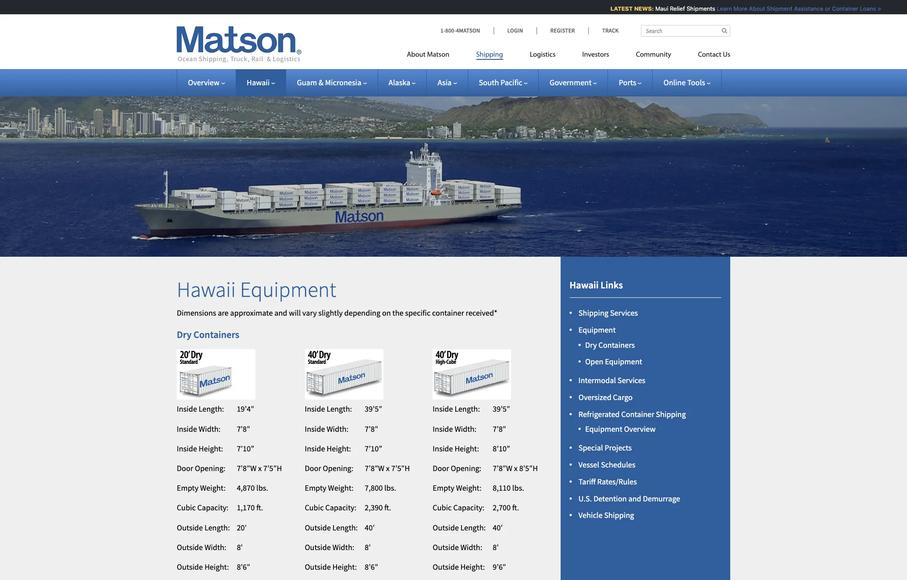 Task type: describe. For each thing, give the bounding box(es) containing it.
inside width: for 4,870
[[177, 424, 221, 434]]

specific
[[405, 308, 431, 318]]

inside length: for 4,870
[[177, 404, 224, 414]]

shipping services
[[579, 308, 639, 318]]

equipment link
[[579, 325, 616, 335]]

vessel schedules
[[579, 460, 636, 470]]

0 vertical spatial overview
[[188, 77, 220, 88]]

guam & micronesia link
[[297, 77, 367, 88]]

4,870
[[237, 483, 255, 493]]

refrigerated container shipping
[[579, 409, 687, 419]]

will
[[289, 308, 301, 318]]

services for intermodal services
[[618, 375, 646, 386]]

7'8″ for 8,110 lbs.
[[493, 424, 507, 434]]

7'5″h for 7,800 lbs.
[[392, 463, 410, 474]]

lbs. for 8,110 lbs.
[[513, 483, 525, 493]]

track link
[[589, 27, 619, 34]]

7'8″w x 8'5″h
[[493, 463, 538, 474]]

tools
[[688, 77, 706, 88]]

8'6″ for 20′
[[237, 562, 250, 572]]

dry inside hawaii links section
[[586, 340, 597, 350]]

dimensions are approximate and will vary slightly depending on the specific container received*
[[177, 308, 498, 318]]

alaska link
[[389, 77, 416, 88]]

received*
[[466, 308, 498, 318]]

outside height: for 1,170
[[177, 562, 229, 572]]

equipment overview link
[[586, 424, 656, 435]]

asia link
[[438, 77, 457, 88]]

intermodal
[[579, 375, 617, 386]]

outside length: for 1,170
[[177, 523, 230, 533]]

loans
[[856, 5, 872, 12]]

1,170
[[237, 503, 255, 513]]

matson containership arriving honolulu, hawaii with containers. image
[[0, 82, 908, 257]]

are
[[218, 308, 229, 318]]

vehicle shipping link
[[579, 510, 635, 521]]

demurrage
[[643, 494, 681, 504]]

empty for 7,800 lbs.
[[305, 483, 327, 493]]

&
[[319, 77, 324, 88]]

7'8″ for 4,870 lbs.
[[237, 424, 250, 434]]

refrigerated
[[579, 409, 620, 419]]

0 vertical spatial and
[[275, 308, 288, 318]]

equipment down "refrigerated"
[[586, 424, 623, 435]]

hawaii links section
[[550, 257, 742, 580]]

search image
[[722, 28, 728, 34]]

blue matson logo with ocean, shipping, truck, rail and logistics written beneath it. image
[[177, 26, 302, 63]]

services for shipping services
[[611, 308, 639, 318]]

20′
[[237, 523, 247, 533]]

capacity: for 1,170 ft.
[[198, 503, 229, 513]]

u.s. detention and demurrage
[[579, 494, 681, 504]]

logistics link
[[517, 47, 569, 65]]

login
[[508, 27, 524, 34]]

investors link
[[569, 47, 623, 65]]

2,700
[[493, 503, 511, 513]]

learn
[[712, 5, 727, 12]]

open equipment link
[[586, 357, 643, 367]]

cubic capacity: for 2,390 ft.
[[305, 503, 357, 513]]

oversized
[[579, 392, 612, 403]]

login link
[[494, 27, 537, 34]]

0 horizontal spatial containers
[[194, 328, 240, 341]]

outside height: for 2,390
[[305, 562, 357, 572]]

vehicle shipping
[[579, 510, 635, 521]]

8,110
[[493, 483, 511, 493]]

39'5″ for 8'10"
[[493, 404, 511, 414]]

cubic capacity: for 1,170 ft.
[[177, 503, 229, 513]]

2,700 ft.
[[493, 503, 520, 513]]

7,800 lbs.
[[365, 483, 397, 493]]

x for 8,110
[[515, 463, 518, 474]]

tariff rates/rules link
[[579, 477, 637, 487]]

alaska
[[389, 77, 411, 88]]

equipment down dry containers 'link'
[[606, 357, 643, 367]]

south pacific link
[[479, 77, 528, 88]]

ft. for 2,700 ft.
[[513, 503, 520, 513]]

the
[[393, 308, 404, 318]]

shipment
[[762, 5, 788, 12]]

9'6″
[[493, 562, 507, 572]]

x for 7,800
[[386, 463, 390, 474]]

shipping link
[[463, 47, 517, 65]]

vary
[[303, 308, 317, 318]]

and inside hawaii links section
[[629, 494, 642, 504]]

government
[[550, 77, 592, 88]]

Search search field
[[642, 25, 731, 37]]

8'6″ for 40′
[[365, 562, 378, 572]]

u.s.
[[579, 494, 592, 504]]

south
[[479, 77, 499, 88]]

equipment overview
[[586, 424, 656, 435]]

weight: for 8,110 lbs.
[[456, 483, 482, 493]]

pacific
[[501, 77, 523, 88]]

1-
[[441, 27, 446, 34]]

intermodal services
[[579, 375, 646, 386]]

empty for 8,110 lbs.
[[433, 483, 455, 493]]

weight: for 4,870 lbs.
[[200, 483, 226, 493]]

tariff
[[579, 477, 596, 487]]

7,800
[[365, 483, 383, 493]]

overview inside hawaii links section
[[625, 424, 656, 435]]

links
[[601, 279, 624, 291]]

inside width: for 7,800
[[305, 424, 349, 434]]

7'8″w x 7'5″h for 7,800
[[365, 463, 410, 474]]

1,170 ft.
[[237, 503, 263, 513]]

asia
[[438, 77, 452, 88]]

container
[[433, 308, 465, 318]]

online tools link
[[664, 77, 711, 88]]

7'10" for 39'5″
[[365, 444, 383, 454]]

register link
[[537, 27, 589, 34]]

vessel
[[579, 460, 600, 470]]

outside height: for 2,700
[[433, 562, 485, 572]]

door for 8,110 lbs.
[[433, 463, 450, 474]]

800-
[[446, 27, 456, 34]]

container inside hawaii links section
[[622, 409, 655, 419]]

opening: for 8,110 lbs.
[[451, 463, 482, 474]]

7'8″w for 4,870
[[237, 463, 257, 474]]

2,390
[[365, 503, 383, 513]]

capacity: for 2,700 ft.
[[454, 503, 485, 513]]

about matson link
[[407, 47, 463, 65]]

8'5″h
[[520, 463, 538, 474]]

oversized cargo link
[[579, 392, 633, 403]]

0 vertical spatial about
[[744, 5, 761, 12]]

hawaii link
[[247, 77, 275, 88]]

top menu navigation
[[407, 47, 731, 65]]

on
[[382, 308, 391, 318]]

hawaii for hawaii
[[247, 77, 270, 88]]



Task type: locate. For each thing, give the bounding box(es) containing it.
40′ for 2,700 ft.
[[493, 523, 503, 533]]

1 vertical spatial services
[[618, 375, 646, 386]]

1 39'5″ from the left
[[365, 404, 383, 414]]

and down rates/rules
[[629, 494, 642, 504]]

2 horizontal spatial 7'8″w
[[493, 463, 513, 474]]

lbs. for 7,800 lbs.
[[385, 483, 397, 493]]

1 horizontal spatial and
[[629, 494, 642, 504]]

contact
[[699, 51, 722, 59]]

maui
[[651, 5, 664, 12]]

1 door opening: from the left
[[177, 463, 226, 474]]

door opening: for 8,110 lbs.
[[433, 463, 482, 474]]

0 vertical spatial container
[[828, 5, 854, 12]]

containers down are
[[194, 328, 240, 341]]

3 outside length: from the left
[[433, 523, 486, 533]]

vehicle
[[579, 510, 603, 521]]

containers up open equipment 'link'
[[599, 340, 636, 350]]

open
[[586, 357, 604, 367]]

8'6″
[[237, 562, 250, 572], [365, 562, 378, 572]]

empty weight: for 4,870 lbs.
[[177, 483, 226, 493]]

dry containers inside hawaii links section
[[586, 340, 636, 350]]

empty weight: for 8,110 lbs.
[[433, 483, 482, 493]]

inside length: for 8,110
[[433, 404, 480, 414]]

inside length: for 7,800
[[305, 404, 352, 414]]

inside height: for 4,870
[[177, 444, 223, 454]]

2 7'10" from the left
[[365, 444, 383, 454]]

39'5″ for 7'10"
[[365, 404, 383, 414]]

hawaii links
[[570, 279, 624, 291]]

3 weight: from the left
[[456, 483, 482, 493]]

7'10" down 19'4″
[[237, 444, 254, 454]]

3 ft. from the left
[[513, 503, 520, 513]]

8′ down 2,390
[[365, 542, 371, 553]]

about right more
[[744, 5, 761, 12]]

2 horizontal spatial weight:
[[456, 483, 482, 493]]

0 horizontal spatial dry containers
[[177, 328, 240, 341]]

7'5″h up 7,800 lbs.
[[392, 463, 410, 474]]

hawaii for hawaii links
[[570, 279, 599, 291]]

latest news: maui relief shipments learn more about shipment assistance or container loans >
[[606, 5, 877, 12]]

2 horizontal spatial door
[[433, 463, 450, 474]]

x up 4,870 lbs.
[[258, 463, 262, 474]]

7'8″w x 7'5″h for 4,870
[[237, 463, 282, 474]]

1 horizontal spatial x
[[386, 463, 390, 474]]

3 outside width: from the left
[[433, 542, 483, 553]]

0 horizontal spatial empty weight:
[[177, 483, 226, 493]]

outside
[[177, 523, 203, 533], [305, 523, 331, 533], [433, 523, 459, 533], [177, 542, 203, 553], [305, 542, 331, 553], [433, 542, 459, 553], [177, 562, 203, 572], [305, 562, 331, 572], [433, 562, 459, 572]]

1 7'8″w from the left
[[237, 463, 257, 474]]

capacity: left 2,700
[[454, 503, 485, 513]]

2 door from the left
[[305, 463, 321, 474]]

opening: for 7,800 lbs.
[[323, 463, 354, 474]]

shipping inside top menu navigation
[[477, 51, 504, 59]]

1-800-4matson
[[441, 27, 481, 34]]

hawaii down blue matson logo with ocean, shipping, truck, rail and logistics written beneath it.
[[247, 77, 270, 88]]

intermodal services link
[[579, 375, 646, 386]]

and left will
[[275, 308, 288, 318]]

special projects link
[[579, 443, 632, 453]]

2 horizontal spatial 8′
[[493, 542, 499, 553]]

1 horizontal spatial door opening:
[[305, 463, 354, 474]]

1 opening: from the left
[[195, 463, 226, 474]]

1 horizontal spatial inside height:
[[305, 444, 351, 454]]

0 horizontal spatial door
[[177, 463, 193, 474]]

0 horizontal spatial 7'8″w
[[237, 463, 257, 474]]

2 horizontal spatial inside length:
[[433, 404, 480, 414]]

community
[[637, 51, 672, 59]]

2 inside length: from the left
[[305, 404, 352, 414]]

2 horizontal spatial 7'8″
[[493, 424, 507, 434]]

0 horizontal spatial cubic capacity:
[[177, 503, 229, 513]]

containers inside hawaii links section
[[599, 340, 636, 350]]

weight: left 8,110
[[456, 483, 482, 493]]

lbs. for 4,870 lbs.
[[257, 483, 268, 493]]

0 horizontal spatial outside height:
[[177, 562, 229, 572]]

guam
[[297, 77, 317, 88]]

1 inside width: from the left
[[177, 424, 221, 434]]

1 horizontal spatial 7'10"
[[365, 444, 383, 454]]

2 horizontal spatial hawaii
[[570, 279, 599, 291]]

2 horizontal spatial x
[[515, 463, 518, 474]]

x up 7,800 lbs.
[[386, 463, 390, 474]]

2 horizontal spatial outside width:
[[433, 542, 483, 553]]

1 8′ from the left
[[237, 542, 243, 553]]

20' dry standard image
[[177, 350, 256, 400]]

opening: for 4,870 lbs.
[[195, 463, 226, 474]]

x left 8'5″h
[[515, 463, 518, 474]]

2 horizontal spatial empty weight:
[[433, 483, 482, 493]]

1 door from the left
[[177, 463, 193, 474]]

contact us link
[[685, 47, 731, 65]]

2 cubic capacity: from the left
[[305, 503, 357, 513]]

community link
[[623, 47, 685, 65]]

1 inside height: from the left
[[177, 444, 223, 454]]

ft. for 2,390 ft.
[[385, 503, 392, 513]]

1 horizontal spatial outside width:
[[305, 542, 355, 553]]

shipping services link
[[579, 308, 639, 318]]

services up cargo
[[618, 375, 646, 386]]

3 7'8″ from the left
[[493, 424, 507, 434]]

capacity: for 2,390 ft.
[[326, 503, 357, 513]]

3 opening: from the left
[[451, 463, 482, 474]]

0 horizontal spatial empty
[[177, 483, 199, 493]]

0 horizontal spatial 8'6″
[[237, 562, 250, 572]]

1 7'8″ from the left
[[237, 424, 250, 434]]

1 weight: from the left
[[200, 483, 226, 493]]

ft.
[[257, 503, 263, 513], [385, 503, 392, 513], [513, 503, 520, 513]]

40′ for 2,390 ft.
[[365, 523, 375, 533]]

0 horizontal spatial hawaii
[[177, 276, 236, 303]]

2 cubic from the left
[[305, 503, 324, 513]]

about matson
[[407, 51, 450, 59]]

1 8'6″ from the left
[[237, 562, 250, 572]]

1 horizontal spatial dry
[[586, 340, 597, 350]]

1 7'10" from the left
[[237, 444, 254, 454]]

or
[[820, 5, 826, 12]]

1 horizontal spatial cubic
[[305, 503, 324, 513]]

7'8″w for 8,110
[[493, 463, 513, 474]]

0 horizontal spatial 7'8″
[[237, 424, 250, 434]]

u.s. detention and demurrage link
[[579, 494, 681, 504]]

news:
[[630, 5, 649, 12]]

7'8″w up 4,870
[[237, 463, 257, 474]]

ft. for 1,170 ft.
[[257, 503, 263, 513]]

None search field
[[642, 25, 731, 37]]

2 empty weight: from the left
[[305, 483, 354, 493]]

inside height: for 8,110
[[433, 444, 479, 454]]

2 horizontal spatial outside height:
[[433, 562, 485, 572]]

empty for 4,870 lbs.
[[177, 483, 199, 493]]

inside width: for 8,110
[[433, 424, 477, 434]]

7'5″h up 4,870 lbs.
[[264, 463, 282, 474]]

1 40′ from the left
[[365, 523, 375, 533]]

2 door opening: from the left
[[305, 463, 354, 474]]

container right or
[[828, 5, 854, 12]]

0 horizontal spatial 39'5″
[[365, 404, 383, 414]]

1 outside length: from the left
[[177, 523, 230, 533]]

3 inside length: from the left
[[433, 404, 480, 414]]

inside height: for 7,800
[[305, 444, 351, 454]]

door opening: for 7,800 lbs.
[[305, 463, 354, 474]]

special projects
[[579, 443, 632, 453]]

2 ft. from the left
[[385, 503, 392, 513]]

0 horizontal spatial inside height:
[[177, 444, 223, 454]]

oversized cargo
[[579, 392, 633, 403]]

2 8′ from the left
[[365, 542, 371, 553]]

weight: left 7,800
[[328, 483, 354, 493]]

1 horizontal spatial ft.
[[385, 503, 392, 513]]

3 7'8″w from the left
[[493, 463, 513, 474]]

outside length: for 2,700
[[433, 523, 486, 533]]

2 empty from the left
[[305, 483, 327, 493]]

about inside top menu navigation
[[407, 51, 426, 59]]

7'8″w up 8,110
[[493, 463, 513, 474]]

overview link
[[188, 77, 225, 88]]

0 horizontal spatial weight:
[[200, 483, 226, 493]]

0 vertical spatial services
[[611, 308, 639, 318]]

equipment up dry containers 'link'
[[579, 325, 616, 335]]

1 horizontal spatial overview
[[625, 424, 656, 435]]

0 horizontal spatial about
[[407, 51, 426, 59]]

2 7'8″w x 7'5″h from the left
[[365, 463, 410, 474]]

1 empty from the left
[[177, 483, 199, 493]]

cubic capacity: left 2,700
[[433, 503, 485, 513]]

guam & micronesia
[[297, 77, 362, 88]]

0 horizontal spatial outside length:
[[177, 523, 230, 533]]

2 8'6″ from the left
[[365, 562, 378, 572]]

1 horizontal spatial 7'8″w
[[365, 463, 385, 474]]

empty weight: left 8,110
[[433, 483, 482, 493]]

2 horizontal spatial door opening:
[[433, 463, 482, 474]]

2 horizontal spatial inside width:
[[433, 424, 477, 434]]

0 horizontal spatial container
[[622, 409, 655, 419]]

empty weight: left 4,870
[[177, 483, 226, 493]]

services down "links"
[[611, 308, 639, 318]]

hawaii for hawaii equipment
[[177, 276, 236, 303]]

2 outside height: from the left
[[305, 562, 357, 572]]

detention
[[594, 494, 627, 504]]

2 weight: from the left
[[328, 483, 354, 493]]

2 horizontal spatial empty
[[433, 483, 455, 493]]

8′ up "9'6″"
[[493, 542, 499, 553]]

1 horizontal spatial 7'8″
[[365, 424, 378, 434]]

learn more about shipment assistance or container loans > link
[[712, 5, 877, 12]]

3 cubic from the left
[[433, 503, 452, 513]]

2 horizontal spatial cubic
[[433, 503, 452, 513]]

8′ for 1,170 ft.
[[237, 542, 243, 553]]

0 horizontal spatial 7'8″w x 7'5″h
[[237, 463, 282, 474]]

x for 4,870
[[258, 463, 262, 474]]

containers
[[194, 328, 240, 341], [599, 340, 636, 350]]

1 horizontal spatial dry containers
[[586, 340, 636, 350]]

3 capacity: from the left
[[454, 503, 485, 513]]

cubic capacity:
[[177, 503, 229, 513], [305, 503, 357, 513], [433, 503, 485, 513]]

0 horizontal spatial x
[[258, 463, 262, 474]]

1 outside width: from the left
[[177, 542, 227, 553]]

1 horizontal spatial opening:
[[323, 463, 354, 474]]

3 cubic capacity: from the left
[[433, 503, 485, 513]]

door for 4,870 lbs.
[[177, 463, 193, 474]]

7'8″w x 7'5″h
[[237, 463, 282, 474], [365, 463, 410, 474]]

latest
[[606, 5, 628, 12]]

1 horizontal spatial empty
[[305, 483, 327, 493]]

2 horizontal spatial opening:
[[451, 463, 482, 474]]

outside length:
[[177, 523, 230, 533], [305, 523, 358, 533], [433, 523, 486, 533]]

cubic capacity: left 2,390
[[305, 503, 357, 513]]

1 lbs. from the left
[[257, 483, 268, 493]]

7'8″w for 7,800
[[365, 463, 385, 474]]

1 horizontal spatial 7'5″h
[[392, 463, 410, 474]]

1 horizontal spatial lbs.
[[385, 483, 397, 493]]

weight: left 4,870
[[200, 483, 226, 493]]

1 cubic from the left
[[177, 503, 196, 513]]

depending
[[345, 308, 381, 318]]

cargo
[[614, 392, 633, 403]]

outside width: for 2,700
[[433, 542, 483, 553]]

inside length: down 20' dry standard image
[[177, 404, 224, 414]]

schedules
[[601, 460, 636, 470]]

inside length: down 40' dry standard image
[[305, 404, 352, 414]]

1 horizontal spatial weight:
[[328, 483, 354, 493]]

1 cubic capacity: from the left
[[177, 503, 229, 513]]

1 horizontal spatial outside length:
[[305, 523, 358, 533]]

1 horizontal spatial 40′
[[493, 523, 503, 533]]

1 empty weight: from the left
[[177, 483, 226, 493]]

dry down equipment link
[[586, 340, 597, 350]]

8'10"
[[493, 444, 511, 454]]

1 horizontal spatial 7'8″w x 7'5″h
[[365, 463, 410, 474]]

opening:
[[195, 463, 226, 474], [323, 463, 354, 474], [451, 463, 482, 474]]

government link
[[550, 77, 597, 88]]

south pacific
[[479, 77, 523, 88]]

2 horizontal spatial ft.
[[513, 503, 520, 513]]

ft. right 2,700
[[513, 503, 520, 513]]

2 horizontal spatial lbs.
[[513, 483, 525, 493]]

dry containers up open equipment 'link'
[[586, 340, 636, 350]]

lbs. right 4,870
[[257, 483, 268, 493]]

dry containers down dimensions
[[177, 328, 240, 341]]

special
[[579, 443, 604, 453]]

0 horizontal spatial cubic
[[177, 503, 196, 513]]

lbs. right 8,110
[[513, 483, 525, 493]]

about left matson
[[407, 51, 426, 59]]

logistics
[[530, 51, 556, 59]]

1 horizontal spatial door
[[305, 463, 321, 474]]

0 horizontal spatial capacity:
[[198, 503, 229, 513]]

open equipment
[[586, 357, 643, 367]]

0 horizontal spatial inside length:
[[177, 404, 224, 414]]

1 outside height: from the left
[[177, 562, 229, 572]]

8′ for 2,390 ft.
[[365, 542, 371, 553]]

1 capacity: from the left
[[198, 503, 229, 513]]

2 7'8″w from the left
[[365, 463, 385, 474]]

cubic for 1,170 ft.
[[177, 503, 196, 513]]

inside length: down 40' dry high-cube image
[[433, 404, 480, 414]]

empty weight: for 7,800 lbs.
[[305, 483, 354, 493]]

contact us
[[699, 51, 731, 59]]

3 door opening: from the left
[[433, 463, 482, 474]]

tariff rates/rules
[[579, 477, 637, 487]]

1 7'5″h from the left
[[264, 463, 282, 474]]

2 inside height: from the left
[[305, 444, 351, 454]]

40′ down 2,700
[[493, 523, 503, 533]]

2 inside width: from the left
[[305, 424, 349, 434]]

2 opening: from the left
[[323, 463, 354, 474]]

2 horizontal spatial outside length:
[[433, 523, 486, 533]]

0 horizontal spatial 7'10"
[[237, 444, 254, 454]]

7'8″w x 7'5″h up 4,870 lbs.
[[237, 463, 282, 474]]

shipping
[[477, 51, 504, 59], [579, 308, 609, 318], [657, 409, 687, 419], [605, 510, 635, 521]]

outside width:
[[177, 542, 227, 553], [305, 542, 355, 553], [433, 542, 483, 553]]

3 outside height: from the left
[[433, 562, 485, 572]]

3 door from the left
[[433, 463, 450, 474]]

0 horizontal spatial and
[[275, 308, 288, 318]]

capacity: left 2,390
[[326, 503, 357, 513]]

about
[[744, 5, 761, 12], [407, 51, 426, 59]]

lbs. right 7,800
[[385, 483, 397, 493]]

cubic capacity: for 2,700 ft.
[[433, 503, 485, 513]]

4matson
[[456, 27, 481, 34]]

7'8″ for 7,800 lbs.
[[365, 424, 378, 434]]

1 horizontal spatial hawaii
[[247, 77, 270, 88]]

3 x from the left
[[515, 463, 518, 474]]

7'5″h for 4,870 lbs.
[[264, 463, 282, 474]]

2 horizontal spatial inside height:
[[433, 444, 479, 454]]

40' dry standard image
[[305, 350, 384, 400]]

dry containers link
[[586, 340, 636, 350]]

3 inside height: from the left
[[433, 444, 479, 454]]

services
[[611, 308, 639, 318], [618, 375, 646, 386]]

8′
[[237, 542, 243, 553], [365, 542, 371, 553], [493, 542, 499, 553]]

2 40′ from the left
[[493, 523, 503, 533]]

2 outside width: from the left
[[305, 542, 355, 553]]

online
[[664, 77, 686, 88]]

approximate
[[230, 308, 273, 318]]

1 7'8″w x 7'5″h from the left
[[237, 463, 282, 474]]

shipments
[[682, 5, 711, 12]]

1 horizontal spatial cubic capacity:
[[305, 503, 357, 513]]

1 horizontal spatial container
[[828, 5, 854, 12]]

2 39'5″ from the left
[[493, 404, 511, 414]]

40' dry high-cube image
[[433, 350, 512, 400]]

projects
[[605, 443, 632, 453]]

outside width: for 2,390
[[305, 542, 355, 553]]

ft. right 2,390
[[385, 503, 392, 513]]

height:
[[199, 444, 223, 454], [327, 444, 351, 454], [455, 444, 479, 454], [205, 562, 229, 572], [333, 562, 357, 572], [461, 562, 485, 572]]

length:
[[199, 404, 224, 414], [327, 404, 352, 414], [455, 404, 480, 414], [205, 523, 230, 533], [333, 523, 358, 533], [461, 523, 486, 533]]

3 lbs. from the left
[[513, 483, 525, 493]]

0 horizontal spatial 7'5″h
[[264, 463, 282, 474]]

1 horizontal spatial inside width:
[[305, 424, 349, 434]]

1 horizontal spatial inside length:
[[305, 404, 352, 414]]

8′ down the '20′'
[[237, 542, 243, 553]]

3 empty weight: from the left
[[433, 483, 482, 493]]

3 8′ from the left
[[493, 542, 499, 553]]

track
[[603, 27, 619, 34]]

7'10" up 7,800
[[365, 444, 383, 454]]

1 vertical spatial container
[[622, 409, 655, 419]]

door for 7,800 lbs.
[[305, 463, 321, 474]]

assistance
[[790, 5, 819, 12]]

7'8″
[[237, 424, 250, 434], [365, 424, 378, 434], [493, 424, 507, 434]]

2 outside length: from the left
[[305, 523, 358, 533]]

0 horizontal spatial overview
[[188, 77, 220, 88]]

1 vertical spatial overview
[[625, 424, 656, 435]]

7'8″w up 7,800
[[365, 463, 385, 474]]

1 inside length: from the left
[[177, 404, 224, 414]]

1 ft. from the left
[[257, 503, 263, 513]]

outside width: for 1,170
[[177, 542, 227, 553]]

0 horizontal spatial inside width:
[[177, 424, 221, 434]]

hawaii inside section
[[570, 279, 599, 291]]

0 horizontal spatial outside width:
[[177, 542, 227, 553]]

1 horizontal spatial outside height:
[[305, 562, 357, 572]]

ports
[[619, 77, 637, 88]]

7'10" for 19'4″
[[237, 444, 254, 454]]

0 horizontal spatial ft.
[[257, 503, 263, 513]]

investors
[[583, 51, 610, 59]]

2 capacity: from the left
[[326, 503, 357, 513]]

0 horizontal spatial lbs.
[[257, 483, 268, 493]]

cubic for 2,390 ft.
[[305, 503, 324, 513]]

hawaii up dimensions
[[177, 276, 236, 303]]

2 x from the left
[[386, 463, 390, 474]]

2 horizontal spatial cubic capacity:
[[433, 503, 485, 513]]

cubic for 2,700 ft.
[[433, 503, 452, 513]]

7'8″w x 7'5″h up 7,800 lbs.
[[365, 463, 410, 474]]

1 horizontal spatial capacity:
[[326, 503, 357, 513]]

outside length: for 2,390
[[305, 523, 358, 533]]

3 empty from the left
[[433, 483, 455, 493]]

3 inside width: from the left
[[433, 424, 477, 434]]

8,110 lbs.
[[493, 483, 525, 493]]

equipment up will
[[240, 276, 337, 303]]

1 horizontal spatial containers
[[599, 340, 636, 350]]

2 7'5″h from the left
[[392, 463, 410, 474]]

1 horizontal spatial 8'6″
[[365, 562, 378, 572]]

2 7'8″ from the left
[[365, 424, 378, 434]]

1 vertical spatial about
[[407, 51, 426, 59]]

0 horizontal spatial 8′
[[237, 542, 243, 553]]

capacity: left 1,170
[[198, 503, 229, 513]]

1 horizontal spatial 8′
[[365, 542, 371, 553]]

dry
[[177, 328, 192, 341], [586, 340, 597, 350]]

1 horizontal spatial 39'5″
[[493, 404, 511, 414]]

0 horizontal spatial dry
[[177, 328, 192, 341]]

1 horizontal spatial about
[[744, 5, 761, 12]]

more
[[729, 5, 743, 12]]

40′ down 2,390
[[365, 523, 375, 533]]

1 horizontal spatial empty weight:
[[305, 483, 354, 493]]

matson
[[427, 51, 450, 59]]

door opening: for 4,870 lbs.
[[177, 463, 226, 474]]

1 vertical spatial and
[[629, 494, 642, 504]]

7'8″w
[[237, 463, 257, 474], [365, 463, 385, 474], [493, 463, 513, 474]]

empty weight: left 7,800
[[305, 483, 354, 493]]

0 horizontal spatial 40′
[[365, 523, 375, 533]]

2 horizontal spatial capacity:
[[454, 503, 485, 513]]

1 x from the left
[[258, 463, 262, 474]]

dry down dimensions
[[177, 328, 192, 341]]

hawaii left "links"
[[570, 279, 599, 291]]

8′ for 2,700 ft.
[[493, 542, 499, 553]]

ft. right 1,170
[[257, 503, 263, 513]]

cubic capacity: left 1,170
[[177, 503, 229, 513]]

weight: for 7,800 lbs.
[[328, 483, 354, 493]]

and
[[275, 308, 288, 318], [629, 494, 642, 504]]

container down cargo
[[622, 409, 655, 419]]

2 lbs. from the left
[[385, 483, 397, 493]]



Task type: vqa. For each thing, say whether or not it's contained in the screenshot.
to
no



